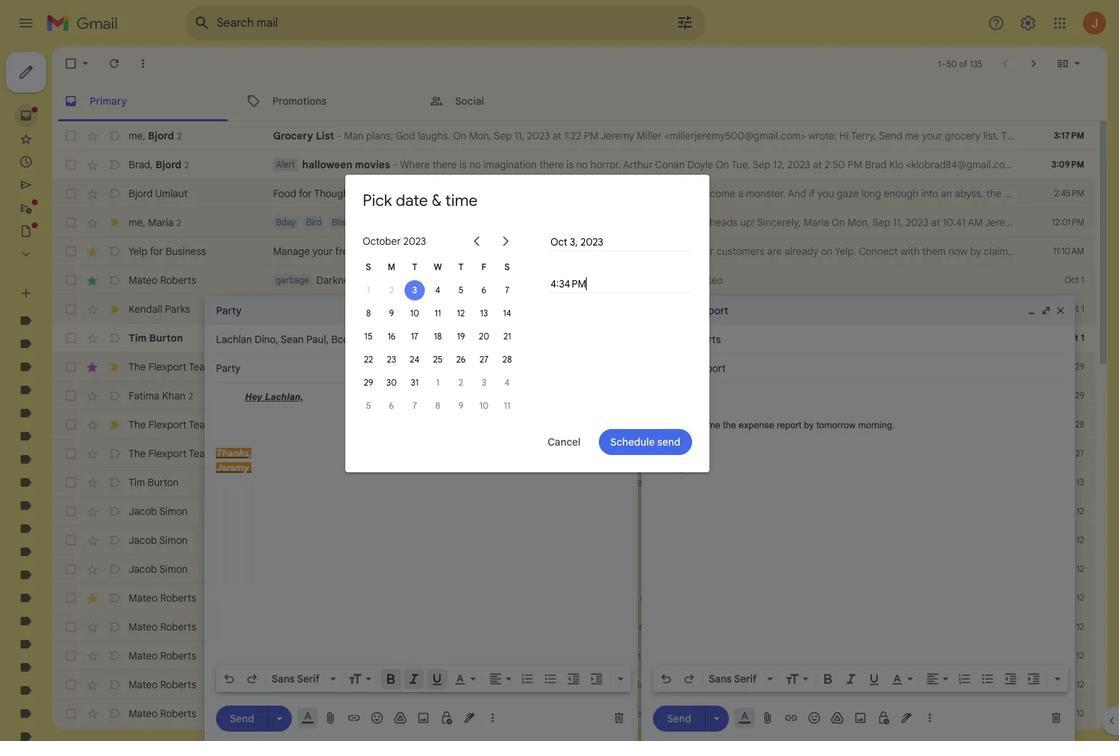 Task type: describe. For each thing, give the bounding box(es) containing it.
2 manage from the left
[[521, 245, 558, 258]]

17 not important switch from the top
[[107, 707, 121, 721]]

bjord for brad
[[156, 158, 182, 171]]

grape
[[802, 679, 829, 692]]

jeremy, for hey
[[456, 216, 492, 229]]

jacket
[[331, 679, 359, 692]]

thanks
[[643, 216, 674, 229]]

october
[[363, 235, 401, 248]]

oct for hello jeremy, just a reminder that your progress report for the manhattan project is due tomorrow. sincerely, tim -- timothy burton graveyard adventures 379 nation
[[1063, 332, 1079, 343]]

hi left emily, at the left
[[489, 621, 499, 634]]

for for flexport
[[526, 390, 539, 403]]

row containing yelp for business
[[52, 237, 1120, 266]]

long
[[862, 187, 882, 200]]

2023 right the 12,
[[788, 158, 811, 171]]

itinerary
[[410, 708, 448, 721]]

, for brad , bjord 2
[[150, 158, 153, 171]]

take
[[759, 708, 779, 721]]

1 horizontal spatial sincerely,
[[757, 216, 801, 229]]

tim burton for concert?
[[129, 476, 179, 489]]

hey left the guys
[[1053, 158, 1070, 171]]

2 t column header from the left
[[450, 256, 473, 279]]

inventory down 'shoppers.'
[[868, 447, 910, 460]]

whoever
[[362, 187, 403, 200]]

1 vertical spatial all
[[885, 650, 895, 663]]

hey,
[[398, 390, 417, 403]]

team for you're missing a step! here's how to send your inventory
[[189, 361, 214, 374]]

9 not important switch from the top
[[107, 476, 121, 490]]

1 horizontal spatial is
[[567, 158, 574, 171]]

special
[[588, 418, 621, 432]]

want
[[632, 447, 654, 460]]

jacob simon for 7th not important switch from the bottom of the main content containing primary
[[129, 534, 188, 547]]

oct 1 for hello jeremy, just a reminder that your progress report for the manhattan project is due tomorrow. sincerely, tim -- timothy burton graveyard adventures 379 nation
[[1063, 332, 1085, 343]]

you're
[[273, 361, 301, 374]]

draemy
[[317, 708, 347, 719]]

0 horizontal spatial what
[[829, 390, 851, 403]]

1 vertical spatial provide
[[735, 621, 769, 634]]

thanks,
[[1002, 129, 1037, 142]]

1 t from the left
[[412, 262, 417, 272]]

and left attract
[[804, 418, 821, 432]]

phase
[[839, 592, 867, 605]]

burton for concert?
[[148, 476, 179, 489]]

2 dark from the left
[[470, 679, 490, 692]]

3 free from the left
[[1048, 245, 1067, 258]]

0 horizontal spatial pm
[[584, 129, 599, 142]]

oct 1 for darkness
[[1065, 275, 1085, 286]]

jacob simon for 12th not important switch from the top
[[129, 563, 188, 576]]

main content containing primary
[[52, 46, 1120, 742]]

wanted right just
[[750, 390, 783, 403]]

on up slow
[[630, 650, 641, 663]]

3:09 pm
[[1052, 159, 1085, 170]]

taking
[[507, 274, 537, 287]]

your left fast on the left of page
[[457, 418, 478, 432]]

12,
[[773, 158, 785, 171]]

smoothly.
[[999, 650, 1043, 663]]

1 horizontal spatial 11,
[[893, 216, 904, 229]]

social
[[455, 94, 484, 107]]

claiming
[[984, 245, 1022, 258]]

2 horizontal spatial is
[[739, 332, 746, 345]]

hi left john,
[[346, 592, 355, 605]]

will right stage.
[[1064, 592, 1078, 605]]

5 not important switch from the top
[[107, 273, 121, 288]]

hey all, you should all give kryptogram a listen. best, kendall
[[337, 303, 614, 316]]

account,
[[663, 390, 703, 403]]

cancel button
[[535, 429, 593, 455]]

have left completed
[[725, 592, 747, 605]]

to left it
[[532, 187, 541, 200]]

2 s from the left
[[505, 262, 510, 272]]

yelp.
[[835, 245, 857, 258]]

are up the happy on the bottom of the page
[[716, 650, 731, 663]]

, for me , bjord 2
[[143, 129, 145, 142]]

0 horizontal spatial of
[[559, 216, 568, 229]]

a left the quick
[[559, 650, 565, 663]]

for.
[[934, 390, 948, 403]]

14 row from the top
[[52, 584, 1120, 613]]

2 inside fatima khan 2
[[188, 391, 193, 402]]

1 vertical spatial update
[[827, 621, 859, 634]]

to left us
[[913, 447, 922, 460]]

14 not important switch from the top
[[107, 620, 121, 635]]

the down 'hey all, you should all give kryptogram a listen. best, kendall' link
[[634, 332, 649, 345]]

sep 27
[[1058, 448, 1085, 459]]

apple
[[493, 679, 518, 692]]

1 not important switch from the top
[[107, 129, 121, 143]]

1 vertical spatial pm
[[848, 158, 863, 171]]

on up you're
[[565, 592, 577, 605]]

we up congratulations!
[[1016, 418, 1030, 432]]

delivery
[[882, 361, 918, 374]]

0 horizontal spatial update
[[530, 592, 563, 605]]

2 no from the left
[[577, 158, 588, 171]]

wanted up apple
[[474, 650, 508, 663]]

tags
[[502, 418, 523, 432]]

getting
[[810, 447, 842, 460]]

doyle
[[688, 158, 714, 171]]

0 horizontal spatial there
[[433, 158, 457, 171]]

now inside hi john, i wanted to provide you with an update on the progress of the project. we have completed the first phase and are now moving onto the next stage. i will send you link
[[907, 592, 926, 605]]

the flexport team for you're
[[129, 361, 214, 374]]

to down hi john, i wanted to provide you with an update on the progress of the project. we have completed the first phase and are now moving onto the next stage. i will send you at bottom
[[723, 621, 732, 634]]

send down made
[[1068, 650, 1090, 663]]

a right become
[[738, 187, 744, 200]]

last
[[993, 621, 1010, 634]]

1 vertical spatial project.
[[662, 650, 697, 663]]

jeremy, for hello
[[388, 332, 424, 345]]

having
[[592, 621, 622, 634]]

more
[[857, 418, 880, 432]]

1 row from the top
[[52, 121, 1096, 150]]

2 into from the left
[[1100, 187, 1117, 200]]

your up garbage darkness
[[313, 245, 333, 258]]

we up hi emily, i hope you're having a great day. i wanted to provide you with an update on the project we discussed last week. we have made sig link
[[708, 592, 722, 605]]

8 not important switch from the top
[[107, 447, 121, 461]]

10 not important switch from the top
[[107, 505, 121, 519]]

0 horizontal spatial jeremy
[[601, 129, 635, 142]]

1 horizontal spatial wrote:
[[1022, 158, 1050, 171]]

2 horizontal spatial on
[[832, 216, 845, 229]]

sep 12 for 7th not important switch from the bottom of the main content containing primary
[[1059, 535, 1085, 546]]

john,
[[357, 592, 382, 605]]

1 it's from the left
[[327, 447, 341, 460]]

13 not important switch from the top
[[107, 591, 121, 606]]

inventory up account,
[[668, 361, 711, 374]]

fatima
[[129, 389, 160, 402]]

to right how
[[428, 361, 437, 374]]

and inside hi john, i wanted to provide you with an update on the progress of the project. we have completed the first phase and are now moving onto the next stage. i will send you link
[[870, 592, 887, 605]]

me for bjord
[[129, 129, 143, 142]]

0 vertical spatial that
[[552, 187, 571, 200]]

11
[[504, 400, 511, 411]]

sep 12 for 12th not important switch from the top
[[1059, 564, 1085, 575]]

the up you're
[[579, 592, 595, 605]]

on left yelp.
[[821, 245, 833, 258]]

1:22
[[564, 129, 582, 142]]

0 horizontal spatial 11,
[[515, 129, 525, 142]]

mateo for 16th row
[[129, 650, 158, 663]]

particular
[[996, 390, 1041, 403]]

the left first
[[801, 592, 816, 605]]

0 horizontal spatial by
[[341, 418, 352, 432]]

your right claiming
[[1025, 245, 1046, 258]]

0 horizontal spatial miller
[[637, 129, 662, 142]]

to down 80%
[[388, 447, 397, 460]]

manage your free yelp business page
[[273, 245, 444, 258]]

enough
[[884, 187, 919, 200]]

grid inside pick date & time dialog
[[357, 256, 519, 418]]

a down sig
[[1112, 650, 1118, 663]]

28 inside row
[[1076, 419, 1085, 430]]

promotions tab
[[235, 81, 417, 121]]

with left them
[[901, 245, 920, 258]]

send up made
[[1081, 592, 1104, 605]]

with up ahead
[[791, 621, 810, 634]]

13 row from the top
[[52, 468, 1096, 497]]

1 no from the left
[[470, 158, 481, 171]]

at left "10:41"
[[932, 216, 941, 229]]

on up concert? - hey jeremy, are you going to the depeche mode concert at red rocks on friday? if not, i have an extra ticket. tim
[[709, 447, 721, 460]]

a left step!
[[341, 361, 347, 374]]

hi emily, i hope you're having a great day. i wanted to provide you with an update on the project we discussed last week. we have made sig
[[489, 621, 1120, 634]]

hey right concert?
[[477, 476, 494, 489]]

bday
[[276, 217, 296, 228]]

promotions
[[272, 94, 327, 107]]

7 14
[[503, 285, 512, 319]]

on down phase
[[862, 621, 873, 634]]

listen.
[[525, 303, 552, 316]]

2 kendall from the left
[[580, 303, 614, 316]]

a right take
[[781, 708, 787, 721]]

news
[[1084, 418, 1108, 432]]

1 vertical spatial jeremy
[[985, 216, 1019, 229]]

i right john,
[[385, 592, 388, 605]]

0 horizontal spatial maria
[[148, 216, 174, 229]]

1 horizontal spatial there
[[540, 158, 564, 171]]

<klobrad84@gmail.com>
[[907, 158, 1019, 171]]

0 horizontal spatial that
[[500, 332, 518, 345]]

we
[[929, 621, 942, 634]]

will left help
[[660, 418, 674, 432]]

send inside button
[[658, 435, 681, 448]]

me , bjord 2
[[129, 129, 182, 142]]

will right smoothly.
[[1051, 650, 1065, 663]]

slow
[[633, 679, 653, 692]]

2 yelp from the left
[[356, 245, 375, 258]]

sleep
[[606, 679, 630, 692]]

2 s column header from the left
[[496, 256, 519, 279]]

your right 21 oct cell
[[521, 332, 542, 345]]

0 horizontal spatial is
[[460, 158, 467, 171]]

hi left john,just at the left
[[415, 650, 425, 663]]

2 business from the left
[[626, 245, 666, 258]]

on right rocks
[[803, 476, 815, 489]]

8 12 from the top
[[1077, 708, 1085, 719]]

due
[[749, 332, 766, 345]]

we up eager
[[699, 650, 713, 663]]

1 vertical spatial oct 1
[[1065, 304, 1085, 314]]

1 horizontal spatial should
[[480, 187, 510, 200]]

0 vertical spatial project.
[[670, 592, 706, 605]]

1 horizontal spatial on
[[716, 158, 729, 171]]

1 free from the left
[[335, 245, 354, 258]]

mateo for 17th row
[[129, 679, 158, 692]]

me right send
[[905, 129, 920, 142]]

at left red
[[741, 476, 750, 489]]

important mainly because it was sent directly to you. switch
[[107, 215, 121, 230]]

help
[[677, 418, 697, 432]]

the left 411
[[531, 447, 546, 460]]

1 horizontal spatial brad
[[865, 158, 887, 171]]

car
[[383, 679, 398, 692]]

jacob for 12th not important switch from the top
[[129, 563, 157, 576]]

0 horizontal spatial provide
[[438, 592, 473, 605]]

your left recent
[[598, 708, 619, 721]]

search mail image
[[189, 10, 215, 36]]

jeremy, for hi
[[381, 274, 416, 287]]

are right 'tasks'
[[924, 650, 939, 663]]

2 horizontal spatial there
[[961, 390, 985, 403]]

1 horizontal spatial miller
[[1022, 216, 1047, 229]]

bjord umlaut
[[129, 187, 188, 200]]

to left express
[[830, 708, 839, 721]]

29 for you're missing a step! here's how to send your inventory
[[1075, 361, 1085, 372]]

wanted down hi john, i wanted to provide you with an update on the progress of the project. we have completed the first phase and are now moving onto the next stage. i will send you link
[[686, 621, 720, 634]]

roberts for first not important switch from the bottom
[[160, 708, 196, 721]]

4 not important switch from the top
[[107, 244, 121, 259]]

0 horizontal spatial sincerely,
[[648, 274, 692, 287]]

with left our
[[842, 361, 861, 374]]

0 vertical spatial in
[[574, 187, 582, 200]]

&
[[432, 190, 442, 210]]

0 vertical spatial project
[[704, 332, 736, 345]]

1 horizontal spatial provide
[[522, 650, 557, 663]]

12 not important switch from the top
[[107, 562, 121, 577]]

the left 'project'
[[876, 621, 891, 634]]

0 horizontal spatial time
[[365, 447, 385, 460]]

to left the b
[[1105, 447, 1115, 460]]

brad , bjord 2
[[129, 158, 189, 171]]

mateo roberts for 13th not important switch from the top of the main content containing primary
[[129, 592, 196, 605]]

mateo roberts for fourth not important switch from the bottom of the main content containing primary
[[129, 621, 196, 634]]

for for hello
[[618, 332, 632, 345]]

1 vertical spatial 1
[[1082, 304, 1085, 314]]

y
[[1118, 418, 1120, 432]]

hi john, i wanted to provide you with an update on the progress of the project. we have completed the first phase and are now moving onto the next stage. i will send you link
[[273, 591, 1120, 606]]

1 horizontal spatial you
[[419, 390, 436, 403]]

0 vertical spatial mon,
[[469, 129, 492, 142]]

4 12 from the top
[[1077, 593, 1085, 604]]

to right the going
[[600, 476, 610, 489]]

looking
[[898, 390, 931, 403]]

» button
[[499, 234, 513, 249]]

hey down &
[[436, 216, 454, 229]]

i right smoothly.
[[1045, 650, 1048, 663]]

clarify
[[798, 390, 826, 403]]

halloween
[[302, 158, 353, 171]]

terry,
[[851, 129, 877, 142]]

1 into from the left
[[922, 187, 939, 200]]

18 row from the top
[[52, 700, 1120, 729]]

12:01 pm
[[1052, 217, 1085, 228]]

we right week.
[[1041, 621, 1055, 634]]

pick date & time heading
[[363, 190, 478, 210]]

god
[[396, 129, 415, 142]]

does
[[655, 187, 678, 200]]

1 horizontal spatial a
[[938, 447, 944, 460]]

inventory up 4
[[488, 361, 530, 374]]

horror.
[[591, 158, 621, 171]]

0 horizontal spatial dear
[[458, 708, 480, 721]]

know
[[607, 361, 631, 374]]

the up day.
[[653, 592, 668, 605]]

a right just
[[448, 332, 453, 345]]

1 vertical spatial this
[[1027, 708, 1044, 721]]

1 travel from the left
[[273, 679, 299, 692]]

1 dark from the left
[[447, 679, 467, 692]]

7 12 from the top
[[1077, 679, 1085, 690]]

7 sep 12 from the top
[[1059, 679, 1085, 690]]

promotion!
[[653, 708, 703, 721]]

1 yelp from the left
[[129, 245, 148, 258]]

the left abyss
[[987, 187, 1002, 200]]

1 vertical spatial in
[[799, 447, 807, 460]]

1 vertical spatial oct
[[1065, 304, 1079, 314]]

concert?
[[424, 476, 467, 489]]

the left heads
[[692, 216, 707, 229]]

sign
[[1097, 245, 1117, 258]]

a left particular at the bottom
[[988, 390, 994, 403]]

roberts for 2nd not important switch from the bottom of the main content containing primary
[[160, 679, 196, 692]]

2 t from the left
[[459, 262, 464, 272]]

4 nov cell
[[496, 372, 519, 395]]

have right not,
[[888, 476, 910, 489]]

0 vertical spatial wrote:
[[809, 129, 837, 142]]

need
[[1098, 390, 1120, 403]]

6 row from the top
[[52, 266, 1096, 295]]

the right off
[[787, 361, 803, 374]]

i right not,
[[883, 476, 885, 489]]

sep 12 for first not important switch from the bottom
[[1059, 708, 1085, 719]]

graveyard
[[967, 332, 1014, 345]]

2 gaze from the left
[[1051, 187, 1073, 200]]

0 horizontal spatial there,
[[959, 447, 986, 460]]

16 not important switch from the top
[[107, 678, 121, 692]]

step!
[[349, 361, 372, 374]]

garbage darkness
[[276, 274, 359, 287]]

1 horizontal spatial mon,
[[848, 216, 871, 229]]

2 travel from the left
[[773, 679, 799, 692]]

ice
[[571, 216, 584, 229]]

2 vertical spatial you
[[586, 447, 603, 460]]

2 vertical spatial bjord
[[129, 187, 153, 200]]

bright
[[301, 679, 329, 692]]

17 row from the top
[[52, 671, 1096, 700]]

man
[[344, 129, 364, 142]]

our
[[864, 361, 879, 374]]

mateo roberts for fifth not important switch from the top of the main content containing primary
[[129, 274, 196, 287]]

11 row from the top
[[52, 411, 1120, 439]]

for right food in the left top of the page
[[299, 187, 312, 200]]

your left grocery
[[922, 129, 943, 142]]

1 horizontal spatial maria
[[804, 216, 830, 229]]

write
[[580, 679, 603, 692]]

2 horizontal spatial time
[[1082, 447, 1103, 460]]

mateo for 6th row from the bottom of the main content containing primary
[[129, 592, 158, 605]]

0 vertical spatial a
[[931, 418, 937, 432]]

list
[[316, 129, 334, 142]]

- you don't want to miss out on this critical step in getting your inventory to us a hi there, congratulations! it's time to b
[[577, 447, 1120, 460]]

1 vertical spatial of
[[640, 592, 650, 605]]

1 horizontal spatial update
[[595, 650, 627, 663]]

2 horizontal spatial of
[[808, 650, 818, 663]]

darkness.
[[601, 274, 645, 287]]

for down me , maria 2
[[150, 245, 163, 258]]

an left extra
[[912, 476, 923, 489]]

an left abyss,
[[941, 187, 953, 200]]

16 row from the top
[[52, 642, 1120, 671]]

a right deserved
[[1115, 708, 1120, 721]]

shelves
[[805, 361, 840, 374]]

wanted right john,
[[390, 592, 424, 605]]

i right day.
[[681, 621, 684, 634]]

flower
[[521, 679, 549, 692]]

send down increase sales by 40-80% by activating your fast tags now!
[[400, 447, 422, 460]]

will left be
[[713, 361, 728, 374]]

0 vertical spatial on
[[453, 129, 467, 142]]

1 gaze from the left
[[837, 187, 859, 200]]

an up emily, at the left
[[516, 592, 528, 605]]

your right help
[[700, 418, 720, 432]]

21 oct cell
[[496, 325, 519, 348]]

mateo for 14th row from the bottom of the main content containing primary
[[129, 274, 158, 287]]

abyss
[[1005, 187, 1031, 200]]

with up emily, at the left
[[495, 592, 514, 605]]



Task type: locate. For each thing, give the bounding box(es) containing it.
1 horizontal spatial business
[[626, 245, 666, 258]]

mateo roberts for 15th not important switch from the top of the main content containing primary
[[129, 650, 196, 663]]

2 page from the left
[[668, 245, 692, 258]]

1 vertical spatial 28
[[1076, 419, 1085, 430]]

1 horizontal spatial travel
[[773, 679, 799, 692]]

1 page from the left
[[421, 245, 444, 258]]

2 inside me , bjord 2
[[177, 130, 182, 141]]

2 right khan at the bottom left
[[188, 391, 193, 402]]

s column header
[[357, 256, 380, 279], [496, 256, 519, 279]]

2:45 pm
[[1054, 188, 1085, 199]]

of left ice
[[559, 216, 568, 229]]

3 jacob from the top
[[129, 563, 157, 576]]

0 vertical spatial 29
[[1075, 361, 1085, 372]]

0 vertical spatial important because you marked it as important. switch
[[107, 302, 121, 317]]

oct for darkness
[[1065, 275, 1079, 286]]

1 horizontal spatial of
[[640, 592, 650, 605]]

2 horizontal spatial now
[[949, 245, 968, 258]]

1 horizontal spatial progress
[[597, 592, 638, 605]]

on down write at the bottom of the page
[[584, 708, 596, 721]]

6 roberts from the top
[[160, 708, 196, 721]]

1 horizontal spatial s column header
[[496, 256, 519, 279]]

no left horror.
[[577, 158, 588, 171]]

2023 inside pick date & time dialog
[[404, 235, 426, 248]]

team for increase sales by 40-80% by activating your fast tags now!
[[189, 418, 214, 432]]

dark left apple
[[470, 679, 490, 692]]

1 for hello jeremy, just a reminder that your progress report for the manhattan project is due tomorrow. sincerely, tim -- timothy burton graveyard adventures 379 nation
[[1081, 332, 1085, 343]]

1 kendall from the left
[[129, 303, 162, 316]]

made
[[1082, 621, 1108, 634]]

pm right 2:50
[[848, 158, 863, 171]]

11:10 am
[[1053, 246, 1085, 257]]

1 12 from the top
[[1077, 506, 1085, 517]]

is left due
[[739, 332, 746, 345]]

on left well-
[[1013, 708, 1025, 721]]

2 vertical spatial oct
[[1063, 332, 1079, 343]]

oct left nation
[[1063, 332, 1079, 343]]

now right them
[[949, 245, 968, 258]]

arrived,
[[606, 216, 641, 229]]

are left already
[[767, 245, 782, 258]]

wrote: up 2:50
[[809, 129, 837, 142]]

maria down if
[[804, 216, 830, 229]]

i left can
[[419, 274, 421, 287]]

0 horizontal spatial s column header
[[357, 256, 380, 279]]

maria
[[148, 216, 174, 229], [804, 216, 830, 229]]

rocks
[[773, 476, 801, 489]]

2 row from the top
[[52, 150, 1120, 179]]

0 horizontal spatial free
[[335, 245, 354, 258]]

hey left all,
[[337, 303, 355, 316]]

tue,
[[732, 158, 751, 171]]

2 not important switch from the top
[[107, 158, 121, 172]]

8 sep 12 from the top
[[1059, 708, 1085, 719]]

main content
[[52, 46, 1120, 742]]

2 simon from the top
[[159, 534, 188, 547]]

0 horizontal spatial mon,
[[469, 129, 492, 142]]

0 vertical spatial oct
[[1065, 275, 1079, 286]]

1 vertical spatial sep 29
[[1058, 390, 1085, 401]]

row down ⚡ image at right bottom
[[52, 468, 1096, 497]]

already
[[785, 245, 819, 258]]

0 horizontal spatial progress
[[544, 332, 585, 345]]

2 free from the left
[[583, 245, 602, 258]]

for right thanks at the right top
[[676, 216, 690, 229]]

sep 29 down 379
[[1058, 361, 1085, 372]]

3 yelp from the left
[[604, 245, 623, 258]]

pick date & time dialog
[[345, 175, 710, 473]]

2 jacob from the top
[[129, 534, 157, 547]]

0 horizontal spatial great
[[633, 621, 658, 634]]

2 vertical spatial team
[[189, 447, 214, 460]]

hi emily, i hope you're having a great day. i wanted to provide you with an update on the project we discussed last week. we have made sig link
[[273, 620, 1120, 635]]

time down 80%
[[365, 447, 385, 460]]

we
[[1016, 418, 1030, 432], [708, 592, 722, 605], [1041, 621, 1055, 634], [699, 650, 713, 663]]

row
[[52, 121, 1096, 150], [52, 150, 1120, 179], [52, 179, 1120, 208], [52, 208, 1120, 237], [52, 237, 1120, 266], [52, 266, 1096, 295], [52, 295, 1096, 324], [52, 324, 1120, 353], [52, 353, 1120, 382], [52, 382, 1120, 411], [52, 411, 1120, 439], [52, 439, 1120, 468], [52, 468, 1096, 497], [52, 584, 1120, 613], [52, 613, 1120, 642], [52, 642, 1120, 671], [52, 671, 1096, 700], [52, 700, 1120, 729], [52, 729, 1096, 742]]

0 horizontal spatial t column header
[[403, 256, 426, 279]]

free
[[335, 245, 354, 258], [583, 245, 602, 258], [1048, 245, 1067, 258]]

0 horizontal spatial brad
[[129, 158, 150, 171]]

to up john,just at the left
[[426, 592, 436, 605]]

garbage
[[276, 275, 309, 286]]

yelp left m 'column header'
[[356, 245, 375, 258]]

roberts for fourth not important switch from the bottom of the main content containing primary
[[160, 621, 196, 634]]

1 s column header from the left
[[357, 256, 380, 279]]

0 horizontal spatial dark
[[447, 679, 467, 692]]

3 jacob simon row from the top
[[52, 555, 1096, 584]]

1 horizontal spatial there,
[[1093, 361, 1120, 374]]

2 jacob simon row from the top
[[52, 526, 1096, 555]]

0 vertical spatial 1
[[1082, 275, 1085, 286]]

hi down 379
[[1081, 361, 1090, 374]]

an
[[941, 187, 953, 200], [912, 476, 923, 489], [516, 592, 528, 605], [813, 621, 824, 634]]

2 it's from the left
[[1066, 447, 1080, 460]]

0 vertical spatial there,
[[1093, 361, 1120, 374]]

your right it,
[[645, 361, 666, 374]]

you're
[[561, 621, 589, 634]]

critical
[[743, 447, 774, 460]]

call
[[371, 390, 388, 403]]

wanted
[[750, 390, 783, 403], [390, 592, 424, 605], [686, 621, 720, 634], [474, 650, 508, 663], [711, 708, 745, 721]]

brad down me , bjord 2
[[129, 158, 150, 171]]

flexport for increase sales by 40-80% by activating your fast tags now!
[[149, 418, 187, 432]]

1 vertical spatial out
[[692, 447, 707, 460]]

2 12 from the top
[[1077, 535, 1085, 546]]

1 horizontal spatial dear
[[940, 418, 962, 432]]

15 not important switch from the top
[[107, 649, 121, 664]]

5 sep 12 from the top
[[1059, 622, 1085, 632]]

2 for brad , bjord 2
[[185, 159, 189, 170]]

row up before
[[52, 324, 1120, 353]]

1 horizontal spatial that
[[552, 187, 571, 200]]

dremy
[[357, 708, 382, 719]]

i
[[419, 274, 421, 287], [725, 390, 728, 403], [883, 476, 885, 489], [385, 592, 388, 605], [1059, 592, 1061, 605], [530, 621, 533, 634], [681, 621, 684, 634], [1045, 650, 1048, 663], [706, 708, 708, 721]]

progress up having
[[597, 592, 638, 605]]

navigation
[[0, 46, 173, 742]]

yelp down me , maria 2
[[129, 245, 148, 258]]

older image
[[1027, 56, 1042, 71]]

1 horizontal spatial in
[[799, 447, 807, 460]]

1 vertical spatial project
[[273, 650, 306, 663]]

deserved
[[1069, 708, 1112, 721]]

f column header
[[473, 256, 496, 279]]

project up bright
[[273, 650, 306, 663]]

miller up arthur
[[637, 129, 662, 142]]

28 up 27
[[1076, 419, 1085, 430]]

important because you marked it as important. switch for increase sales by 40-80% by activating your fast tags now!
[[107, 418, 121, 432]]

row up ice
[[52, 179, 1120, 208]]

5 roberts from the top
[[160, 679, 196, 692]]

1 horizontal spatial pm
[[848, 158, 863, 171]]

wrote:
[[809, 129, 837, 142], [1022, 158, 1050, 171]]

mateo roberts for first not important switch from the bottom
[[129, 708, 196, 721]]

dear down is
[[940, 418, 962, 432]]

t column header left f
[[450, 256, 473, 279]]

3 jacob simon from the top
[[129, 563, 188, 576]]

2 inside me , maria 2
[[177, 217, 181, 228]]

customers
[[717, 245, 765, 258]]

mateo for 2nd row from the bottom of the main content containing primary
[[129, 708, 158, 721]]

w column header
[[426, 256, 450, 279]]

activating
[[410, 418, 455, 432]]

is down the 1:22
[[567, 158, 574, 171]]

simon for tenth not important switch from the top of the main content containing primary
[[159, 505, 188, 518]]

mon, down social
[[469, 129, 492, 142]]

6 mateo roberts from the top
[[129, 708, 196, 721]]

row containing bjord umlaut
[[52, 179, 1120, 208]]

for for hey
[[676, 216, 690, 229]]

jacob simon row
[[52, 497, 1096, 526], [52, 526, 1096, 555], [52, 555, 1096, 584]]

business
[[378, 245, 418, 258], [626, 245, 666, 258]]

business down thanks at the right top
[[626, 245, 666, 258]]

mateo for fifth row from the bottom
[[129, 621, 158, 634]]

flexport for it's now time to send your inventory - here's the 411
[[149, 447, 187, 460]]

1 horizontal spatial dark
[[470, 679, 490, 692]]

0 vertical spatial bjord
[[148, 129, 174, 142]]

1 down page.
[[1082, 275, 1085, 286]]

monster.
[[746, 187, 786, 200]]

tab list containing primary
[[52, 81, 1108, 121]]

to down emily, at the left
[[510, 650, 520, 663]]

progress
[[544, 332, 585, 345], [597, 592, 638, 605]]

sep 29 for flexport onboarding call
[[1058, 390, 1085, 401]]

fights
[[406, 187, 432, 200]]

4 roberts from the top
[[160, 650, 196, 663]]

6 not important switch from the top
[[107, 331, 121, 345]]

listings
[[723, 418, 755, 432]]

0 vertical spatial miller
[[637, 129, 662, 142]]

3 not important switch from the top
[[107, 186, 121, 201]]

the flexport team for increase
[[129, 418, 214, 432]]

2 29 from the top
[[1075, 390, 1085, 401]]

thought
[[314, 187, 353, 200]]

your up if
[[845, 447, 865, 460]]

shoppers.
[[883, 418, 929, 432]]

all inside 'hey all, you should all give kryptogram a listen. best, kendall' link
[[425, 303, 435, 316]]

emily,congratulations
[[483, 708, 581, 721]]

1 horizontal spatial out
[[786, 418, 801, 432]]

if
[[853, 476, 860, 489]]

time
[[445, 190, 478, 210], [365, 447, 385, 460], [1082, 447, 1103, 460]]

row containing kendall parks
[[52, 295, 1096, 324]]

ahead
[[777, 650, 806, 663]]

2 sep 29 from the top
[[1058, 390, 1085, 401]]

1 the flexport team from the top
[[129, 361, 214, 374]]

6 12 from the top
[[1077, 651, 1085, 661]]

me for maria
[[129, 216, 143, 229]]

out
[[786, 418, 801, 432], [692, 447, 707, 460]]

step
[[777, 447, 797, 460]]

social tab
[[418, 81, 600, 121]]

1 for darkness
[[1082, 275, 1085, 286]]

2 vertical spatial of
[[808, 650, 818, 663]]

2 vertical spatial sincerely,
[[818, 332, 862, 345]]

tim burton for progress report
[[129, 332, 183, 345]]

0 horizontal spatial all
[[425, 303, 435, 316]]

feel
[[477, 274, 494, 287]]

0 horizontal spatial should
[[392, 303, 423, 316]]

your up me.
[[560, 245, 581, 258]]

no
[[470, 158, 481, 171], [577, 158, 588, 171]]

concert? - hey jeremy, are you going to the depeche mode concert at red rocks on friday? if not, i have an extra ticket. tim
[[424, 476, 999, 489]]

send
[[879, 129, 903, 142]]

0 horizontal spatial 28
[[503, 354, 512, 365]]

Date field
[[549, 234, 691, 250]]

2 vertical spatial oct 1
[[1063, 332, 1085, 343]]

settings image
[[1020, 14, 1037, 32]]

s down manage your free yelp business page
[[366, 262, 371, 272]]

time left the b
[[1082, 447, 1103, 460]]

report
[[319, 332, 353, 345]]

gmail image
[[46, 9, 125, 38]]

the
[[584, 187, 599, 200], [987, 187, 1002, 200], [692, 216, 707, 229], [634, 332, 649, 345], [787, 361, 803, 374], [531, 447, 546, 460], [612, 476, 627, 489], [579, 592, 595, 605], [653, 592, 668, 605], [801, 592, 816, 605], [988, 592, 1003, 605], [876, 621, 891, 634], [644, 650, 659, 663]]

up!
[[741, 216, 755, 229]]

11 nov cell
[[496, 395, 519, 418]]

2 vertical spatial update
[[595, 650, 627, 663]]

3 important because you marked it as important. switch from the top
[[107, 418, 121, 432]]

1 important because you marked it as important. switch from the top
[[107, 302, 121, 317]]

2 team from the top
[[189, 418, 214, 432]]

food for thought - whoever fights monsters should see to it that in the process he does not become a monster. and if you gaze long enough into an abyss, the abyss will gaze back into 
[[273, 187, 1120, 200]]

1 horizontal spatial great
[[1057, 418, 1081, 432]]

15 row from the top
[[52, 613, 1120, 642]]

7 oct cell
[[496, 279, 519, 302]]

2 vertical spatial on
[[832, 216, 845, 229]]

2 horizontal spatial sincerely,
[[818, 332, 862, 345]]

have left made
[[1058, 621, 1080, 634]]

3 12 from the top
[[1077, 564, 1085, 575]]

sig
[[1111, 621, 1120, 634]]

6 sep 12 from the top
[[1059, 651, 1085, 661]]

None search field
[[185, 6, 705, 40]]

and left just
[[705, 390, 723, 403]]

grid
[[357, 256, 519, 418]]

3 roberts from the top
[[160, 621, 196, 634]]

0 horizontal spatial out
[[692, 447, 707, 460]]

0 vertical spatial sincerely,
[[757, 216, 801, 229]]

bjord
[[148, 129, 174, 142], [156, 158, 182, 171], [129, 187, 153, 200]]

jacob for 7th not important switch from the bottom of the main content containing primary
[[129, 534, 157, 547]]

toggle split pane mode image
[[1056, 56, 1070, 71]]

1 roberts from the top
[[160, 274, 196, 287]]

2 vertical spatial 1
[[1081, 332, 1085, 343]]

the for increase sales by 40-80% by activating your fast tags now!
[[129, 418, 146, 432]]

19 row from the top
[[52, 729, 1096, 742]]

1 horizontal spatial gaze
[[1051, 187, 1073, 200]]

1 left nation
[[1081, 332, 1085, 343]]

0 horizontal spatial t
[[412, 262, 417, 272]]

time inside dialog
[[445, 190, 478, 210]]

recent
[[621, 708, 651, 721]]

0 vertical spatial jeremy
[[601, 129, 635, 142]]

seller
[[605, 390, 631, 403]]

0 vertical spatial this
[[724, 447, 740, 460]]

team for it's now time to send your inventory - here's the 411
[[189, 447, 214, 460]]

you right hey,
[[419, 390, 436, 403]]

project. up hi emily, i hope you're having a great day. i wanted to provide you with an update on the project we discussed last week. we have made sig link
[[670, 592, 706, 605]]

2 important because you marked it as important. switch from the top
[[107, 360, 121, 374]]

give
[[438, 303, 457, 316]]

1 vertical spatial there,
[[959, 447, 986, 460]]

1 t column header from the left
[[403, 256, 426, 279]]

8 row from the top
[[52, 324, 1120, 353]]

first
[[818, 592, 836, 605]]

1 vertical spatial now
[[343, 447, 363, 460]]

0 vertical spatial jacob simon
[[129, 505, 188, 518]]

hi left terry,
[[840, 129, 849, 142]]

oct down 11:10 am
[[1065, 275, 1079, 286]]

roberts for fifth not important switch from the top of the main content containing primary
[[160, 274, 196, 287]]

4 row from the top
[[52, 208, 1120, 237]]

0 horizontal spatial into
[[922, 187, 939, 200]]

3 team from the top
[[189, 447, 214, 460]]

gaze
[[837, 187, 859, 200], [1051, 187, 1073, 200]]

parks
[[165, 303, 190, 316]]

1 horizontal spatial free
[[583, 245, 602, 258]]

-
[[337, 129, 342, 142], [393, 158, 398, 171], [355, 187, 360, 200], [883, 332, 887, 345], [887, 332, 892, 345], [390, 390, 395, 403], [1110, 418, 1115, 432], [493, 447, 498, 460], [579, 447, 584, 460], [469, 476, 474, 489], [408, 650, 413, 663], [418, 679, 422, 692], [451, 708, 455, 721]]

, for me , maria 2
[[143, 216, 145, 229]]

to left clarify
[[786, 390, 795, 403]]

0 vertical spatial great
[[1057, 418, 1081, 432]]

it's now time to send your inventory - here's the 411
[[327, 447, 564, 460]]

0 horizontal spatial in
[[574, 187, 582, 200]]

by
[[971, 245, 982, 258], [341, 418, 352, 432], [396, 418, 407, 432]]

1 vertical spatial bjord
[[156, 158, 182, 171]]

the flexport team for it's
[[129, 447, 214, 460]]

29 for flexport onboarding call
[[1075, 390, 1085, 401]]

free left page.
[[1048, 245, 1067, 258]]

us
[[925, 447, 935, 460]]

1 tim burton from the top
[[129, 332, 183, 345]]

october 2023
[[363, 235, 426, 248]]

1 horizontal spatial this
[[1027, 708, 1044, 721]]

all left 'tasks'
[[885, 650, 895, 663]]

the for you're missing a step! here's how to send your inventory
[[129, 361, 146, 374]]

become
[[698, 187, 736, 200]]

2 roberts from the top
[[160, 592, 196, 605]]

<millerjeremy50
[[1049, 216, 1120, 229]]

service
[[1043, 390, 1077, 403]]

2 inside brad , bjord 2
[[185, 159, 189, 170]]

11 not important switch from the top
[[107, 533, 121, 548]]

october 2023 row
[[357, 227, 519, 256]]

mateo roberts
[[129, 274, 196, 287], [129, 592, 196, 605], [129, 621, 196, 634], [129, 650, 196, 663], [129, 679, 196, 692], [129, 708, 196, 721]]

2:50
[[825, 158, 845, 171]]

0 vertical spatial you
[[373, 303, 389, 316]]

important because you marked it as important. switch
[[107, 302, 121, 317], [107, 360, 121, 374], [107, 418, 121, 432]]

2 horizontal spatial by
[[971, 245, 982, 258]]

productimage
[[454, 245, 518, 258]]

and right schedule
[[865, 650, 882, 663]]

back
[[1075, 187, 1098, 200]]

flexport for you're missing a step! here's how to send your inventory
[[149, 361, 187, 374]]

2 tim burton from the top
[[129, 476, 179, 489]]

jacob for tenth not important switch from the top of the main content containing primary
[[129, 505, 157, 518]]

out right miss in the right of the page
[[692, 447, 707, 460]]

oct 1 up 379
[[1065, 304, 1085, 314]]

it's
[[327, 447, 341, 460], [1066, 447, 1080, 460]]

sep 12 for fourth not important switch from the bottom of the main content containing primary
[[1059, 622, 1085, 632]]

jeremy
[[601, 129, 635, 142], [985, 216, 1019, 229]]

1 horizontal spatial what
[[1097, 158, 1120, 171]]

3 row from the top
[[52, 179, 1120, 208]]

jeremy, left are at the bottom
[[496, 476, 532, 489]]

project up be
[[704, 332, 736, 345]]

what right clarify
[[829, 390, 851, 403]]

for
[[299, 187, 312, 200], [676, 216, 690, 229], [150, 245, 163, 258], [618, 332, 632, 345], [526, 390, 539, 403]]

1 s from the left
[[366, 262, 371, 272]]

you inside 'hey all, you should all give kryptogram a listen. best, kendall' link
[[373, 303, 389, 316]]

29 left need
[[1075, 390, 1085, 401]]

2 for me , bjord 2
[[177, 130, 182, 141]]

hey all, you should all give kryptogram a listen. best, kendall link
[[273, 302, 1017, 317]]

1 manage from the left
[[273, 245, 310, 258]]

t column header
[[403, 256, 426, 279], [450, 256, 473, 279]]

1 vertical spatial great
[[633, 621, 658, 634]]

your down activating
[[425, 447, 445, 460]]

badges
[[623, 418, 657, 432]]

1 horizontal spatial by
[[396, 418, 407, 432]]

m column header
[[380, 256, 403, 279]]

2 vertical spatial the flexport team
[[129, 447, 214, 460]]

0 horizontal spatial yelp
[[129, 245, 148, 258]]

i right promotion!
[[706, 708, 708, 721]]

0 vertical spatial oct 1
[[1065, 275, 1085, 286]]

1 horizontal spatial 28
[[1076, 419, 1085, 430]]

tomorrow.
[[769, 332, 815, 345]]

1 jacob from the top
[[129, 505, 157, 518]]

were
[[873, 390, 895, 403]]

sep 12 for 13th not important switch from the top of the main content containing primary
[[1059, 593, 1085, 604]]

9 row from the top
[[52, 353, 1120, 382]]

1 vertical spatial should
[[392, 303, 423, 316]]

you're missing a step! here's how to send your inventory
[[273, 361, 533, 374]]

1 vertical spatial jacob
[[129, 534, 157, 547]]

1 horizontal spatial kendall
[[580, 303, 614, 316]]

5 mateo roberts from the top
[[129, 679, 196, 692]]

1 vertical spatial wrote:
[[1022, 158, 1050, 171]]

3 sep 12 from the top
[[1059, 564, 1085, 575]]

4 sep 12 from the top
[[1059, 593, 1085, 604]]

i left hope
[[530, 621, 533, 634]]

travel right angry
[[773, 679, 799, 692]]

simon for 12th not important switch from the top
[[159, 563, 188, 576]]

2 for me , maria 2
[[177, 217, 181, 228]]

sep 29 for you're missing a step! here's how to send your inventory
[[1058, 361, 1085, 372]]

1 sep 29 from the top
[[1058, 361, 1085, 372]]

to left miss in the right of the page
[[656, 447, 666, 460]]

jacob simon for tenth not important switch from the top of the main content containing primary
[[129, 505, 188, 518]]

a right us
[[938, 447, 944, 460]]

0 vertical spatial what
[[1097, 158, 1120, 171]]

the left process
[[584, 187, 599, 200]]

1 mateo roberts from the top
[[129, 274, 196, 287]]

0 horizontal spatial gaze
[[837, 187, 859, 200]]

2 sep 12 from the top
[[1059, 535, 1085, 546]]

28 inside grid
[[503, 354, 512, 365]]

inventory down fast on the left of page
[[448, 447, 490, 460]]

maria down bjord umlaut
[[148, 216, 174, 229]]

1 vertical spatial 29
[[1075, 390, 1085, 401]]

7 not important switch from the top
[[107, 389, 121, 403]]

3 simon from the top
[[159, 563, 188, 576]]

mateo roberts for 2nd not important switch from the bottom of the main content containing primary
[[129, 679, 196, 692]]

28 oct cell
[[496, 348, 519, 372]]

not important switch
[[107, 129, 121, 143], [107, 158, 121, 172], [107, 186, 121, 201], [107, 244, 121, 259], [107, 273, 121, 288], [107, 331, 121, 345], [107, 389, 121, 403], [107, 447, 121, 461], [107, 476, 121, 490], [107, 505, 121, 519], [107, 533, 121, 548], [107, 562, 121, 577], [107, 591, 121, 606], [107, 620, 121, 635], [107, 649, 121, 664], [107, 678, 121, 692], [107, 707, 121, 721]]

trip itinerary - dear emily,congratulations on your recent promotion! i wanted to take a moment to express my heartfelt congratulations on this well-deserved a
[[390, 708, 1120, 721]]

1 horizontal spatial no
[[577, 158, 588, 171]]

tab list inside main content
[[52, 81, 1108, 121]]

there right where
[[433, 158, 457, 171]]

12 row from the top
[[52, 439, 1120, 468]]

emily,
[[501, 621, 527, 634]]

refresh image
[[107, 56, 121, 71]]

important because you marked it as important. switch for you're missing a step! here's how to send your inventory
[[107, 360, 121, 374]]

3 the flexport team from the top
[[129, 447, 214, 460]]

10 row from the top
[[52, 382, 1120, 411]]

1 vertical spatial simon
[[159, 534, 188, 547]]

timothy
[[894, 332, 931, 345]]

are
[[767, 245, 782, 258], [890, 592, 904, 605], [716, 650, 731, 663], [924, 650, 939, 663]]

1 horizontal spatial time
[[445, 190, 478, 210]]

5 12 from the top
[[1077, 622, 1085, 632]]

can
[[424, 274, 441, 287]]

off
[[772, 361, 785, 374]]

express
[[842, 708, 878, 721]]

miller down abyss
[[1022, 216, 1047, 229]]

1 jacob simon row from the top
[[52, 497, 1096, 526]]

eat
[[400, 679, 415, 692]]

Time field
[[549, 276, 691, 292]]

advanced search options image
[[671, 8, 700, 37]]

jeremy, up "productimage"
[[456, 216, 492, 229]]

0 vertical spatial sep 29
[[1058, 361, 1085, 372]]

roberts for 13th not important switch from the top of the main content containing primary
[[160, 592, 196, 605]]

the for it's now time to send your inventory - here's the 411
[[129, 447, 146, 460]]

1 horizontal spatial project
[[704, 332, 736, 345]]

f
[[482, 262, 487, 272]]

oct 1 left nation
[[1063, 332, 1085, 343]]

2 up umlaut
[[185, 159, 189, 170]]

1 business from the left
[[378, 245, 418, 258]]

your up now!
[[541, 390, 562, 403]]

⚡ image
[[564, 449, 577, 461]]

what right the guys
[[1097, 158, 1120, 171]]

to left take
[[747, 708, 756, 721]]

simon for 7th not important switch from the bottom of the main content containing primary
[[159, 534, 188, 547]]

2 mateo roberts from the top
[[129, 592, 196, 605]]

1 simon from the top
[[159, 505, 188, 518]]

14 oct cell
[[496, 302, 519, 325]]

the flexport team
[[129, 361, 214, 374], [129, 418, 214, 432], [129, 447, 214, 460]]

s up it.
[[505, 262, 510, 272]]

1 29 from the top
[[1075, 361, 1085, 372]]

ticket.
[[952, 476, 980, 489]]

sep 29 up sep 28
[[1058, 390, 1085, 401]]

primary tab
[[52, 81, 233, 121]]

day.
[[660, 621, 679, 634]]

yelp for business
[[129, 245, 206, 258]]

burton for progress report
[[149, 332, 183, 345]]

roberts for 15th not important switch from the top of the main content containing primary
[[160, 650, 196, 663]]

grid containing s
[[357, 256, 519, 418]]

bjord for me
[[148, 129, 174, 142]]

s column header up 7
[[496, 256, 519, 279]]

here's
[[500, 447, 528, 460]]

hi right us
[[947, 447, 956, 460]]

your down reminder
[[465, 361, 485, 374]]

0 vertical spatial provide
[[438, 592, 473, 605]]

where
[[400, 158, 430, 171]]

row containing brad
[[52, 150, 1120, 179]]

tab list
[[52, 81, 1108, 121]]

row containing fatima khan
[[52, 382, 1120, 411]]

sep 12 for tenth not important switch from the top of the main content containing primary
[[1059, 506, 1085, 517]]



Task type: vqa. For each thing, say whether or not it's contained in the screenshot.
"Tea"
no



